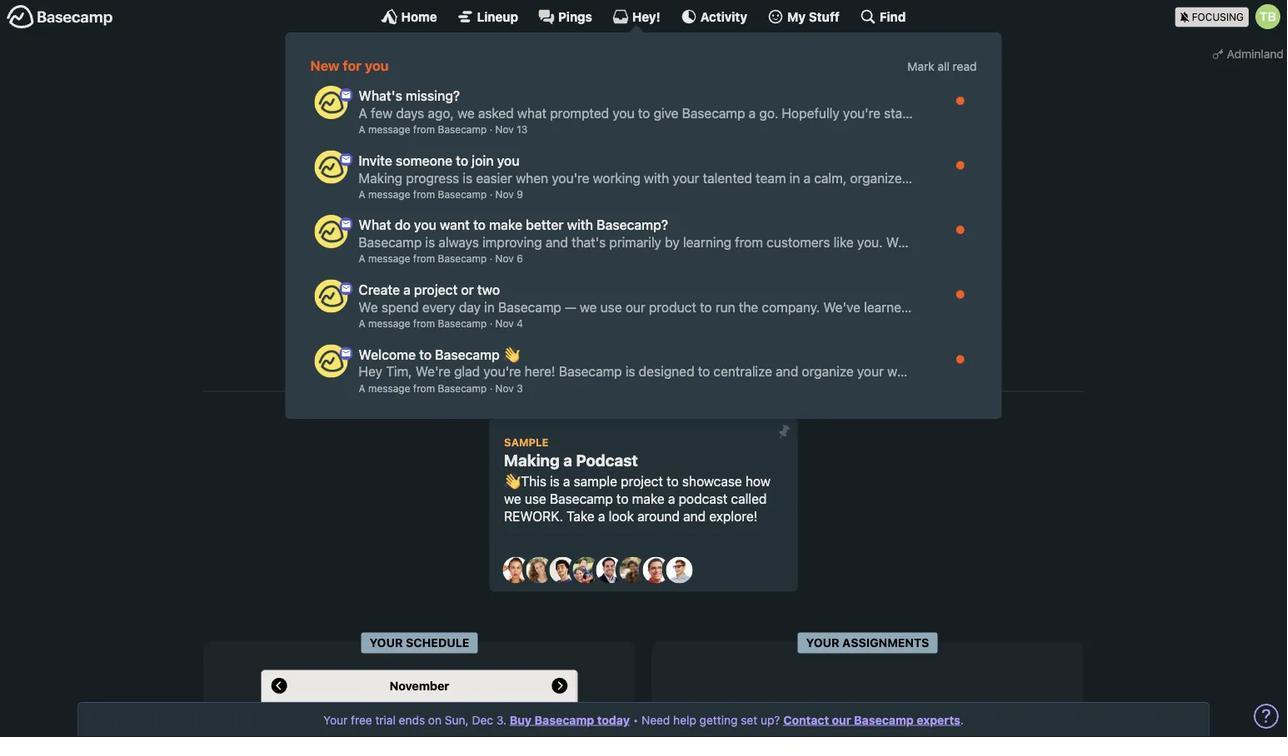 Task type: locate. For each thing, give the bounding box(es) containing it.
making
[[504, 451, 560, 470]]

1 vertical spatial onboarding image
[[340, 218, 353, 231]]

0 vertical spatial onboarding image
[[340, 153, 353, 166]]

you down recent
[[497, 152, 520, 168]]

your left schedule
[[370, 636, 403, 650]]

sample making a podcast 👋 this is a sample project to showcase how we use basecamp to make a podcast called rework. take a look around and explore!
[[504, 436, 771, 524]]

onboarding image left 'create'
[[340, 282, 353, 296]]

onboarding image left the what
[[340, 218, 353, 231]]

ends
[[399, 713, 425, 727]]

1 basecamp image from the top
[[315, 86, 348, 119]]

mark all read button
[[908, 58, 977, 75]]

5 from from the top
[[413, 382, 435, 394]]

activity
[[701, 9, 748, 24]]

2 vertical spatial onboarding image
[[340, 347, 353, 360]]

1 horizontal spatial you
[[414, 217, 437, 233]]

onboarding image
[[340, 153, 353, 166], [340, 218, 353, 231], [340, 347, 353, 360]]

with right better
[[567, 217, 593, 233]]

mark
[[908, 60, 935, 73]]

1 vertical spatial project
[[414, 282, 458, 298]]

look
[[609, 508, 634, 524]]

adminland link
[[1209, 42, 1288, 66]]

to
[[456, 152, 469, 168], [436, 212, 449, 227], [473, 217, 486, 233], [419, 346, 432, 362], [667, 474, 679, 489], [617, 491, 629, 507]]

0 vertical spatial make
[[489, 217, 523, 233]]

2 basecamp image from the top
[[315, 280, 348, 313]]

your down mon
[[323, 713, 348, 727]]

to up look
[[617, 491, 629, 507]]

from down welcome to basecamp 👋 on the top left
[[413, 382, 435, 394]]

0 vertical spatial tim burton image
[[1256, 4, 1281, 29]]

onboarding image
[[340, 88, 353, 102], [340, 282, 353, 296]]

project up around
[[621, 474, 663, 489]]

5 nov from the top
[[495, 382, 514, 394]]

basecamp inside quickly get up to speed with everything basecamp
[[346, 229, 409, 245]]

invite inside main element
[[359, 152, 392, 168]]

pings
[[558, 9, 592, 24]]

basecamp image down new
[[315, 86, 348, 119]]

with
[[493, 212, 518, 227], [567, 217, 593, 233]]

basecamp down a message from basecamp nov 4
[[435, 346, 500, 362]]

2 vertical spatial basecamp image
[[315, 344, 348, 378]]

onboarding image for invite someone to join you
[[340, 153, 353, 166]]

basecamp up take
[[550, 491, 613, 507]]

basecamp image left the what
[[315, 215, 348, 248]]

basecamp image left 'create'
[[315, 280, 348, 313]]

basecamp down quickly get up to speed with everything basecamp
[[438, 253, 487, 265]]

with inside quickly get up to speed with everything basecamp
[[493, 212, 518, 227]]

message up welcome on the left of page
[[368, 318, 410, 329]]

speed
[[452, 212, 489, 227]]

from
[[413, 124, 435, 135], [413, 188, 435, 200], [413, 253, 435, 265], [413, 318, 435, 329], [413, 382, 435, 394]]

0 horizontal spatial make
[[489, 217, 523, 233]]

from up up
[[413, 188, 435, 200]]

5 message from the top
[[368, 382, 410, 394]]

switch accounts image
[[7, 4, 113, 30]]

you right the for
[[365, 58, 389, 74]]

activity link
[[681, 8, 748, 25]]

basecamp
[[438, 124, 487, 135], [438, 188, 487, 200], [346, 229, 409, 245], [438, 253, 487, 265], [438, 318, 487, 329], [435, 346, 500, 362], [438, 382, 487, 394], [550, 491, 613, 507], [535, 713, 594, 727], [854, 713, 914, 727]]

a for what do you want to make better with basecamp?
[[359, 253, 366, 265]]

👋
[[503, 346, 517, 362], [504, 474, 518, 489]]

or
[[461, 282, 474, 298]]

tim burton image up visited
[[661, 313, 688, 339]]

sample
[[504, 436, 549, 449]]

a
[[566, 96, 573, 112], [403, 282, 411, 298], [564, 451, 573, 470], [563, 474, 570, 489], [668, 491, 675, 507], [598, 508, 605, 524]]

2 horizontal spatial you
[[497, 152, 520, 168]]

basecamp image up quickly
[[315, 150, 348, 184]]

message down what's
[[368, 124, 410, 135]]

1 vertical spatial basecamp image
[[315, 280, 348, 313]]

you right get
[[414, 217, 437, 233]]

0 vertical spatial you
[[365, 58, 389, 74]]

basecamp image down tim burton image
[[315, 344, 348, 378]]

contact our basecamp experts link
[[784, 713, 961, 727]]

basecamp up speed
[[438, 188, 487, 200]]

to inside quickly get up to speed with everything basecamp
[[436, 212, 449, 227]]

message for what's
[[368, 124, 410, 135]]

wed
[[409, 701, 430, 711]]

your
[[370, 636, 403, 650], [806, 636, 840, 650], [323, 713, 348, 727]]

2 a from the top
[[359, 188, 366, 200]]

3 nov from the top
[[495, 253, 514, 265]]

2 nov from the top
[[495, 188, 514, 200]]

basecamp image
[[315, 150, 348, 184], [315, 215, 348, 248], [315, 344, 348, 378]]

set
[[741, 713, 758, 727]]

3
[[517, 382, 523, 394]]

3.
[[497, 713, 507, 727]]

1 horizontal spatial with
[[567, 217, 593, 233]]

a right is
[[563, 474, 570, 489]]

4 from from the top
[[413, 318, 435, 329]]

2 vertical spatial you
[[414, 217, 437, 233]]

None submit
[[771, 419, 798, 445]]

tim burton image up adminland
[[1256, 4, 1281, 29]]

help
[[673, 713, 697, 727]]

2 vertical spatial project
[[621, 474, 663, 489]]

today
[[597, 713, 630, 727]]

1 message from the top
[[368, 124, 410, 135]]

your left assignments
[[806, 636, 840, 650]]

nicole katz image
[[620, 557, 646, 584]]

to down a message from basecamp nov 4
[[419, 346, 432, 362]]

cheryl walters image
[[526, 557, 553, 584]]

·
[[606, 135, 609, 148]]

onboarding image down "new for you" at the top left of page
[[340, 88, 353, 102]]

recently
[[589, 384, 650, 398]]

3 basecamp image from the top
[[315, 344, 348, 378]]

victor cooper image
[[666, 557, 693, 584]]

basecamp down or
[[438, 318, 487, 329]]

jared davis image
[[550, 557, 576, 584]]

nov left 6
[[495, 253, 514, 265]]

a up quickly
[[359, 188, 366, 200]]

onboarding image down tim burton image
[[340, 347, 353, 360]]

nov 13 element
[[495, 124, 528, 135]]

a for what's missing?
[[359, 124, 366, 135]]

showcase
[[682, 474, 742, 489]]

0 horizontal spatial invite
[[359, 152, 392, 168]]

trial
[[375, 713, 396, 727]]

nov left 4
[[495, 318, 514, 329]]

basecamp down quickly
[[346, 229, 409, 245]]

1 onboarding image from the top
[[340, 153, 353, 166]]

to right want
[[473, 217, 486, 233]]

4 message from the top
[[368, 318, 410, 329]]

0 vertical spatial basecamp image
[[315, 86, 348, 119]]

people
[[717, 96, 758, 112]]

2 from from the top
[[413, 188, 435, 200]]

message up get
[[368, 188, 410, 200]]

4 a from the top
[[359, 318, 366, 329]]

👋 inside sample making a podcast 👋 this is a sample project to showcase how we use basecamp to make a podcast called rework. take a look around and explore!
[[504, 474, 518, 489]]

nov for to
[[495, 253, 514, 265]]

1 basecamp image from the top
[[315, 150, 348, 184]]

0 vertical spatial basecamp image
[[315, 150, 348, 184]]

my
[[788, 9, 806, 24]]

to right up
[[436, 212, 449, 227]]

basecamp down welcome to basecamp 👋 on the top left
[[438, 382, 487, 394]]

your for your schedule
[[370, 636, 403, 650]]

free
[[351, 713, 372, 727]]

basecamp image for create a project or two
[[315, 280, 348, 313]]

from up welcome to basecamp 👋 on the top left
[[413, 318, 435, 329]]

join
[[472, 152, 494, 168]]

0 horizontal spatial your
[[323, 713, 348, 727]]

2 basecamp image from the top
[[315, 215, 348, 248]]

a up 'create'
[[359, 253, 366, 265]]

your for your assignments
[[806, 636, 840, 650]]

1 onboarding image from the top
[[340, 88, 353, 102]]

basecamp image
[[315, 86, 348, 119], [315, 280, 348, 313]]

sun
[[275, 701, 294, 711]]

0 vertical spatial onboarding image
[[340, 88, 353, 102]]

dec
[[472, 713, 493, 727]]

1 vertical spatial 👋
[[504, 474, 518, 489]]

1 vertical spatial invite
[[359, 152, 392, 168]]

3 message from the top
[[368, 253, 410, 265]]

nov
[[495, 124, 514, 135], [495, 188, 514, 200], [495, 253, 514, 265], [495, 318, 514, 329], [495, 382, 514, 394]]

1 horizontal spatial tim burton image
[[1256, 4, 1281, 29]]

0 horizontal spatial you
[[365, 58, 389, 74]]

message for welcome
[[368, 382, 410, 394]]

tim burton image
[[1256, 4, 1281, 29], [661, 313, 688, 339]]

invite left someone
[[359, 152, 392, 168]]

do
[[395, 217, 411, 233]]

thu
[[455, 701, 474, 711]]

around
[[638, 508, 680, 524]]

welcome to basecamp 👋
[[359, 346, 517, 362]]

project down a message from basecamp nov 6
[[414, 282, 458, 298]]

make up around
[[632, 491, 665, 507]]

2 onboarding image from the top
[[340, 282, 353, 296]]

1 horizontal spatial make
[[632, 491, 665, 507]]

what
[[359, 217, 392, 233]]

1 vertical spatial basecamp image
[[315, 215, 348, 248]]

how
[[746, 474, 771, 489]]

make inside sample making a podcast 👋 this is a sample project to showcase how we use basecamp to make a podcast called rework. take a look around and explore!
[[632, 491, 665, 507]]

basecamp down sat
[[535, 713, 594, 727]]

1 nov from the top
[[495, 124, 514, 135]]

a right 'create'
[[403, 282, 411, 298]]

nov 3 element
[[495, 382, 523, 394]]

a down 'create'
[[359, 318, 366, 329]]

👋 up we
[[504, 474, 518, 489]]

1 vertical spatial make
[[632, 491, 665, 507]]

a down what's
[[359, 124, 366, 135]]

2 horizontal spatial your
[[806, 636, 840, 650]]

you for do
[[414, 217, 437, 233]]

4 nov from the top
[[495, 318, 514, 329]]

jennifer young image
[[573, 557, 600, 584]]

nov left 3 at the left bottom
[[495, 382, 514, 394]]

a down welcome on the left of page
[[359, 382, 366, 394]]

message up 'create'
[[368, 253, 410, 265]]

schedule
[[406, 636, 470, 650]]

from up "create a project or two"
[[413, 253, 435, 265]]

is
[[550, 474, 560, 489]]

projects
[[524, 135, 568, 148]]

project right new
[[605, 96, 647, 112]]

message
[[368, 124, 410, 135], [368, 188, 410, 200], [368, 253, 410, 265], [368, 318, 410, 329], [368, 382, 410, 394]]

onboarding image for what's missing?
[[340, 88, 353, 102]]

nov left 13
[[495, 124, 514, 135]]

2 message from the top
[[368, 188, 410, 200]]

sun,
[[445, 713, 469, 727]]

5 a from the top
[[359, 382, 366, 394]]

👋 down nov 4 element
[[503, 346, 517, 362]]

nov for you
[[495, 188, 514, 200]]

1 horizontal spatial invite
[[681, 96, 713, 112]]

make a new project
[[530, 96, 647, 112]]

from up someone
[[413, 124, 435, 135]]

3 a from the top
[[359, 253, 366, 265]]

0 horizontal spatial with
[[493, 212, 518, 227]]

from for to
[[413, 188, 435, 200]]

main element
[[0, 0, 1288, 419]]

with down nov 9 element
[[493, 212, 518, 227]]

make
[[489, 217, 523, 233], [632, 491, 665, 507]]

invite left people
[[681, 96, 713, 112]]

make down nov 9 element
[[489, 217, 523, 233]]

1 a from the top
[[359, 124, 366, 135]]

1 horizontal spatial your
[[370, 636, 403, 650]]

nov left 9
[[495, 188, 514, 200]]

message down welcome on the left of page
[[368, 382, 410, 394]]

2 onboarding image from the top
[[340, 218, 353, 231]]

onboarding image up quickly
[[340, 153, 353, 166]]

from for you
[[413, 253, 435, 265]]

tim burton image inside the focusing popup button
[[1256, 4, 1281, 29]]

welcome
[[359, 346, 416, 362]]

sample
[[574, 474, 617, 489]]

basecamp image for invite someone to join you
[[315, 150, 348, 184]]

1 vertical spatial onboarding image
[[340, 282, 353, 296]]

0 horizontal spatial tim burton image
[[661, 313, 688, 339]]

get
[[394, 212, 414, 227]]

onboarding image for what do you want to make better with basecamp?
[[340, 218, 353, 231]]

lineup link
[[457, 8, 518, 25]]

nov 4 element
[[495, 318, 523, 329]]

rework.
[[504, 508, 563, 524]]

need
[[642, 713, 670, 727]]

your schedule
[[370, 636, 470, 650]]

6
[[517, 253, 523, 265]]

0 vertical spatial invite
[[681, 96, 713, 112]]

nov 9 element
[[495, 188, 523, 200]]

make inside main element
[[489, 217, 523, 233]]

3 onboarding image from the top
[[340, 347, 353, 360]]

0 vertical spatial 👋
[[503, 346, 517, 362]]

your free trial ends on sun, dec  3. buy basecamp today • need help getting set up? contact our basecamp experts .
[[323, 713, 964, 727]]

3 from from the top
[[413, 253, 435, 265]]

recent
[[486, 135, 521, 148]]



Task type: describe. For each thing, give the bounding box(es) containing it.
assignments
[[843, 636, 930, 650]]

explore!
[[709, 508, 758, 524]]

on
[[428, 713, 442, 727]]

what do you want to make better with basecamp?
[[359, 217, 668, 233]]

called
[[731, 491, 767, 507]]

your assignments
[[806, 636, 930, 650]]

from for basecamp
[[413, 382, 435, 394]]

take
[[567, 508, 595, 524]]

mark all read
[[908, 60, 977, 73]]

basecamp?
[[597, 217, 668, 233]]

this
[[521, 474, 547, 489]]

1 vertical spatial you
[[497, 152, 520, 168]]

project inside sample making a podcast 👋 this is a sample project to showcase how we use basecamp to make a podcast called rework. take a look around and explore!
[[621, 474, 663, 489]]

a message from basecamp nov 4
[[359, 318, 523, 329]]

create
[[359, 282, 400, 298]]

a right the making
[[564, 451, 573, 470]]

invite for invite people
[[681, 96, 713, 112]]

up
[[418, 212, 433, 227]]

onboarding image for welcome to basecamp 👋
[[340, 347, 353, 360]]

sat
[[546, 701, 563, 711]]

to up podcast
[[667, 474, 679, 489]]

pings button
[[538, 8, 592, 25]]

we
[[504, 491, 521, 507]]

basecamp right our
[[854, 713, 914, 727]]

you for for
[[365, 58, 389, 74]]

all
[[938, 60, 950, 73]]

my stuff
[[788, 9, 840, 24]]

a left look
[[598, 508, 605, 524]]

quickly get up to speed with everything basecamp
[[346, 212, 585, 245]]

4
[[517, 318, 523, 329]]

pinned
[[435, 135, 472, 148]]

everything
[[522, 212, 585, 227]]

fri
[[503, 701, 516, 711]]

up?
[[761, 713, 780, 727]]

9
[[517, 188, 523, 200]]

focusing button
[[1176, 0, 1288, 33]]

with inside main element
[[567, 217, 593, 233]]

getting
[[700, 713, 738, 727]]

project inside main element
[[414, 282, 458, 298]]

1 from from the top
[[413, 124, 435, 135]]

below
[[571, 135, 603, 148]]

nov 6 element
[[495, 253, 523, 265]]

hey! button
[[612, 8, 661, 25]]

my stuff button
[[768, 8, 840, 25]]

invite people link
[[666, 86, 772, 121]]

contact
[[784, 713, 829, 727]]

stuff
[[809, 9, 840, 24]]

•
[[633, 713, 639, 727]]

new
[[310, 58, 340, 74]]

.
[[961, 713, 964, 727]]

from for project
[[413, 318, 435, 329]]

onboarding image for create a project or two
[[340, 282, 353, 296]]

read
[[953, 60, 977, 73]]

use
[[525, 491, 547, 507]]

josh fiske image
[[596, 557, 623, 584]]

quickly
[[346, 212, 391, 227]]

a for welcome to basecamp 👋
[[359, 382, 366, 394]]

focusing
[[1192, 11, 1244, 23]]

a message from basecamp nov 9
[[359, 188, 523, 200]]

basecamp image for what do you want to make better with basecamp?
[[315, 215, 348, 248]]

a for create a project or two
[[359, 318, 366, 329]]

invite someone to join you
[[359, 152, 520, 168]]

buy
[[510, 713, 532, 727]]

find button
[[860, 8, 906, 25]]

hey!
[[632, 9, 661, 24]]

message for what
[[368, 253, 410, 265]]

message for invite
[[368, 188, 410, 200]]

a message from basecamp nov 6
[[359, 253, 523, 265]]

a left new
[[566, 96, 573, 112]]

november
[[390, 679, 450, 693]]

message for create
[[368, 318, 410, 329]]

tim burton image
[[345, 313, 371, 339]]

what's
[[359, 88, 402, 104]]

a for invite someone to join you
[[359, 188, 366, 200]]

two
[[477, 282, 500, 298]]

0 vertical spatial project
[[605, 96, 647, 112]]

13
[[517, 124, 528, 135]]

👋 inside main element
[[503, 346, 517, 362]]

podcast
[[576, 451, 638, 470]]

podcast
[[679, 491, 728, 507]]

pinned & recent projects below ·
[[435, 135, 612, 148]]

recently visited
[[589, 384, 699, 398]]

a message from basecamp nov 3
[[359, 382, 523, 394]]

our
[[832, 713, 851, 727]]

home link
[[381, 8, 437, 25]]

make
[[530, 96, 562, 112]]

to left join
[[456, 152, 469, 168]]

basecamp image for welcome to basecamp 👋
[[315, 344, 348, 378]]

basecamp image for what's missing?
[[315, 86, 348, 119]]

buy basecamp today link
[[510, 713, 630, 727]]

basecamp inside sample making a podcast 👋 this is a sample project to showcase how we use basecamp to make a podcast called rework. take a look around and explore!
[[550, 491, 613, 507]]

invite for invite someone to join you
[[359, 152, 392, 168]]

create a project or two
[[359, 282, 500, 298]]

nov for two
[[495, 318, 514, 329]]

find
[[880, 9, 906, 24]]

and
[[683, 508, 706, 524]]

basecamp up join
[[438, 124, 487, 135]]

for
[[343, 58, 362, 74]]

want
[[440, 217, 470, 233]]

better
[[526, 217, 564, 233]]

quickly get up to speed with everything basecamp link
[[331, 174, 640, 347]]

a up around
[[668, 491, 675, 507]]

&
[[475, 135, 483, 148]]

make a new project link
[[516, 86, 661, 121]]

1 vertical spatial tim burton image
[[661, 313, 688, 339]]

annie bryan image
[[503, 557, 530, 584]]

steve marsh image
[[643, 557, 670, 584]]

adminland
[[1227, 47, 1284, 60]]



Task type: vqa. For each thing, say whether or not it's contained in the screenshot.
Mon
yes



